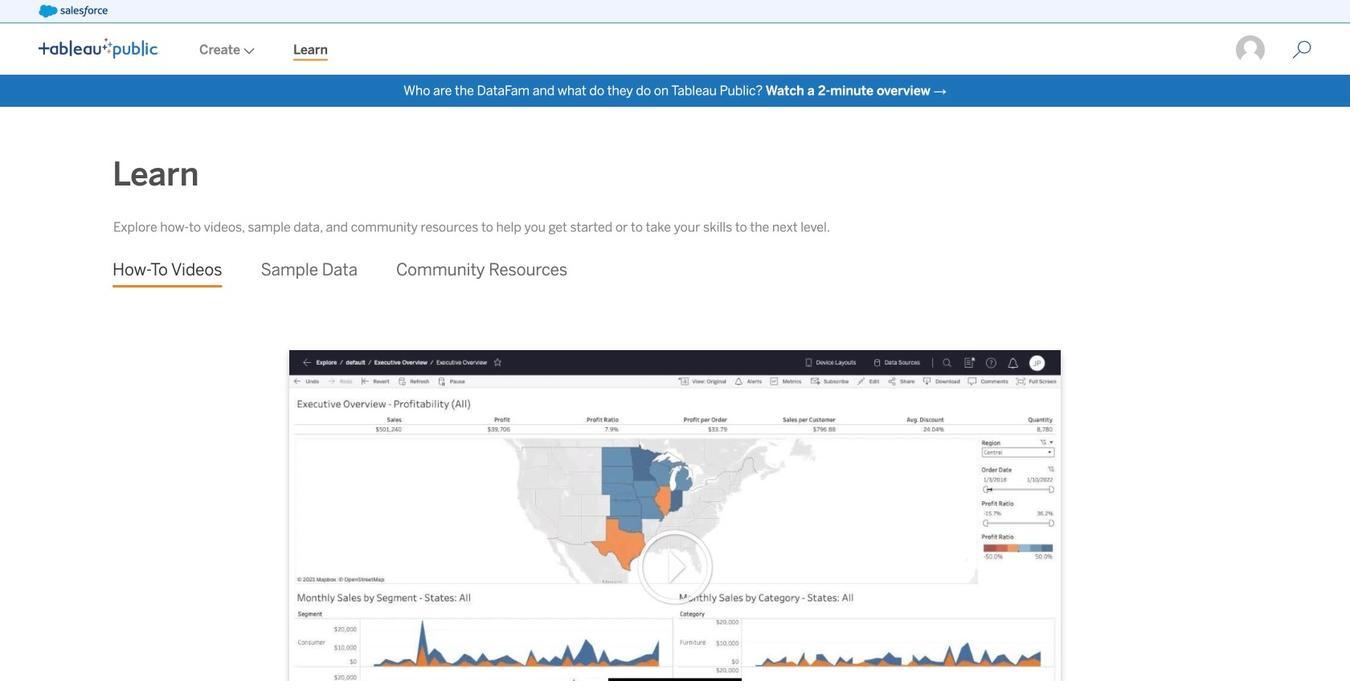 Task type: describe. For each thing, give the bounding box(es) containing it.
go to search image
[[1274, 40, 1332, 60]]

tara.schultz image
[[1235, 34, 1267, 66]]

salesforce logo image
[[39, 5, 108, 18]]

create image
[[240, 48, 255, 54]]

logo image
[[39, 38, 158, 59]]



Task type: vqa. For each thing, say whether or not it's contained in the screenshot.
tara.schultz icon
yes



